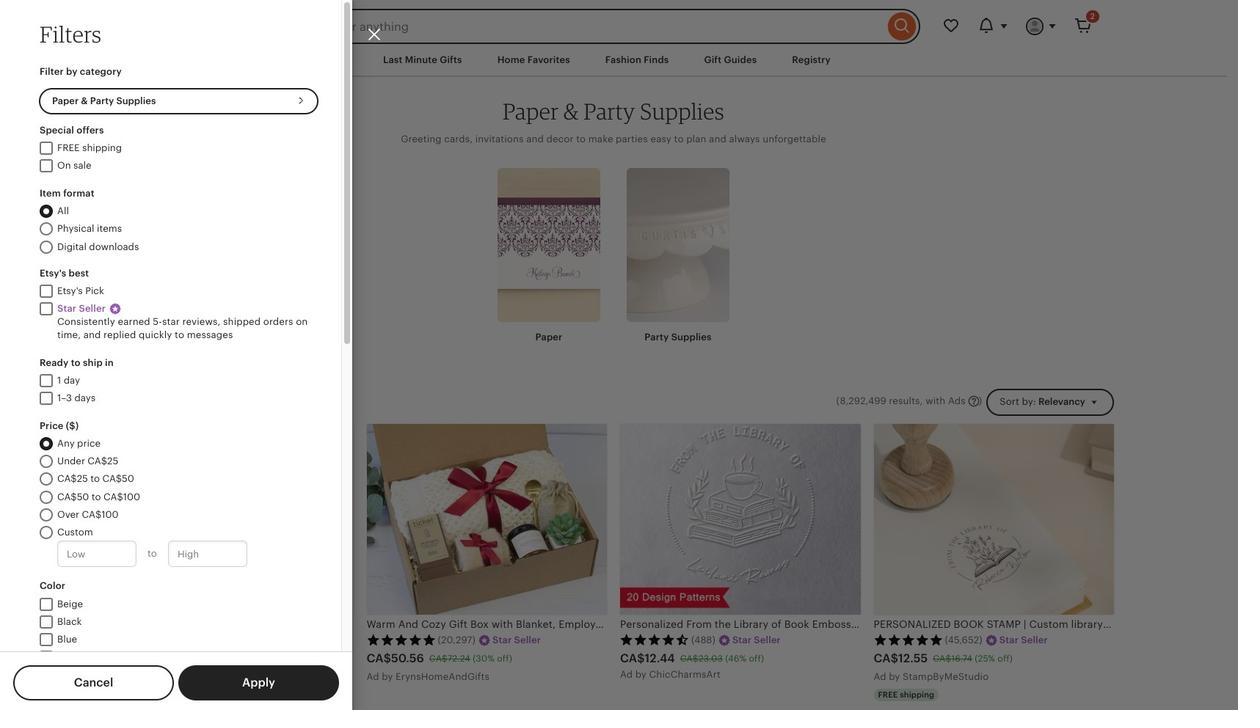Task type: describe. For each thing, give the bounding box(es) containing it.
physical
[[57, 224, 94, 235]]

chiccharmsart
[[650, 670, 721, 681]]

with
[[926, 396, 946, 407]]

star seller inside the search filters dialog
[[57, 303, 106, 314]]

best
[[69, 268, 89, 279]]

0 vertical spatial ca$25
[[88, 456, 118, 467]]

color beige black blue bronze
[[40, 581, 89, 663]]

12.44
[[645, 652, 675, 666]]

orders
[[263, 317, 293, 328]]

to left make at the left top of the page
[[577, 134, 586, 145]]

item
[[40, 188, 61, 199]]

special
[[40, 125, 74, 136]]

paper inside paper link
[[536, 332, 563, 343]]

reviews,
[[182, 317, 221, 328]]

etsy's pick
[[57, 286, 104, 297]]

(30%
[[473, 654, 495, 665]]

)
[[980, 396, 983, 407]]

(
[[837, 396, 840, 407]]

all
[[57, 206, 69, 217]]

($)
[[66, 420, 79, 432]]

a for 12.44
[[621, 670, 627, 681]]

72.24
[[448, 654, 471, 665]]

item format all physical items digital downloads
[[40, 188, 139, 252]]

easy
[[651, 134, 672, 145]]

warm and cozy gift box with blanket, employee appreciation gift, fall care package, hygge gift box, personalized gift, handmade gifts image
[[367, 425, 607, 616]]

a down ca$ 13.40
[[113, 670, 120, 681]]

& inside button
[[81, 96, 88, 107]]

beige
[[57, 599, 83, 610]]

off) inside ca$ 12.55 ca$ 16.74 (25% off) a d b y stampbymestudio
[[998, 654, 1014, 665]]

1 vertical spatial ca$50
[[57, 492, 89, 503]]

price ($)
[[40, 420, 79, 432]]

1 5 out of 5 stars image from the left
[[113, 634, 182, 646]]

category
[[80, 66, 122, 77]]

price
[[77, 439, 101, 450]]

star seller for 50.56
[[493, 635, 541, 646]]

filters
[[40, 21, 102, 48]]

seller for 12.44
[[755, 635, 781, 646]]

1 horizontal spatial paper & party supplies
[[503, 98, 725, 125]]

1 horizontal spatial and
[[527, 134, 544, 145]]

1 horizontal spatial &
[[564, 98, 579, 125]]

paper & party supplies inside button
[[52, 96, 156, 107]]

4.5 out of 5 stars image
[[621, 634, 690, 646]]

1
[[57, 375, 61, 386]]

blue
[[57, 635, 77, 646]]

black
[[57, 617, 82, 628]]

5 out of 5 stars image for 50.56
[[367, 634, 436, 646]]

and inside consistently earned 5-star reviews, shipped orders on time, and replied quickly to messages
[[84, 330, 101, 341]]

star for 12.44
[[733, 635, 752, 646]]

b for 50.56
[[382, 672, 388, 683]]

ready
[[40, 357, 69, 368]]

time,
[[57, 330, 81, 341]]

sale
[[73, 160, 92, 171]]

(20,297)
[[438, 635, 476, 646]]

star for 50.56
[[493, 635, 512, 646]]

bestseller
[[131, 690, 169, 699]]

off) for 50.56
[[497, 654, 513, 665]]

always
[[730, 134, 761, 145]]

(488)
[[692, 635, 716, 646]]

select a price range option group
[[31, 438, 311, 571]]

any
[[57, 439, 75, 450]]

16.74
[[952, 654, 973, 665]]

b for 12.44
[[636, 670, 642, 681]]

consistently
[[57, 317, 115, 328]]

1 vertical spatial free
[[879, 691, 898, 700]]

price
[[40, 420, 64, 432]]

quickly
[[139, 330, 172, 341]]

y for 50.56
[[388, 672, 393, 683]]

over
[[57, 510, 79, 521]]

pick
[[85, 286, 104, 297]]

seller for 50.56
[[514, 635, 541, 646]]

offers
[[77, 125, 104, 136]]

2 horizontal spatial and
[[710, 134, 727, 145]]

etsy's for etsy's pick
[[57, 286, 83, 297]]

a for 50.56
[[367, 672, 373, 683]]

free inside special offers free shipping on sale
[[57, 143, 80, 154]]

makeup bag personalized, custom makeup bag, personalized bag, bag bridesmaid, custom toiletry bag, customized makeup bag, wedding gift image
[[113, 425, 354, 616]]

cards,
[[445, 134, 473, 145]]

to down price
[[90, 474, 100, 485]]

digital
[[57, 241, 87, 252]]

results,
[[890, 396, 924, 407]]

(25%
[[975, 654, 996, 665]]

any price under ca$25 ca$25 to ca$50 ca$50 to ca$100 over ca$100
[[57, 439, 140, 521]]

in
[[105, 357, 114, 368]]

ready to ship in 1 day 1–3 days
[[40, 357, 114, 404]]

(46%
[[726, 654, 747, 665]]

make
[[589, 134, 614, 145]]

party supplies link
[[627, 169, 730, 345]]

off) for 12.44
[[749, 654, 765, 665]]

search filters dialog
[[0, 0, 1239, 711]]

y for 12.44
[[642, 670, 647, 681]]

13.40
[[138, 652, 169, 666]]

0 vertical spatial ca$100
[[104, 492, 140, 503]]

to left plan in the right top of the page
[[675, 134, 684, 145]]

12.55
[[899, 652, 928, 666]]

custom
[[57, 527, 93, 538]]

color
[[40, 581, 65, 592]]

ship
[[83, 357, 103, 368]]

days
[[75, 393, 96, 404]]

invitations
[[476, 134, 524, 145]]



Task type: vqa. For each thing, say whether or not it's contained in the screenshot.
the rightmost Art
no



Task type: locate. For each thing, give the bounding box(es) containing it.
b up free shipping
[[890, 672, 896, 683]]

downloads
[[89, 241, 139, 252]]

earned
[[118, 317, 150, 328]]

to left ship
[[71, 357, 81, 368]]

d for 12.44
[[627, 670, 633, 681]]

1 horizontal spatial shipping
[[901, 691, 935, 700]]

1 horizontal spatial party
[[584, 98, 636, 125]]

off) inside ca$ 12.44 ca$ 23.03 (46% off) a d b y chiccharmsart
[[749, 654, 765, 665]]

2 horizontal spatial b
[[890, 672, 896, 683]]

2 off) from the left
[[749, 654, 765, 665]]

day
[[64, 375, 80, 386]]

0 horizontal spatial &
[[81, 96, 88, 107]]

off) right "(30%"
[[497, 654, 513, 665]]

shipping inside special offers free shipping on sale
[[82, 143, 122, 154]]

special offers free shipping on sale
[[40, 125, 122, 171]]

2 horizontal spatial y
[[896, 672, 901, 683]]

2 5 out of 5 stars image from the left
[[367, 634, 436, 646]]

ads
[[949, 396, 966, 407]]

star seller up consistently
[[57, 303, 106, 314]]

parties
[[616, 134, 648, 145]]

format
[[63, 188, 95, 199]]

5 out of 5 stars image up 50.56
[[367, 634, 436, 646]]

2 horizontal spatial off)
[[998, 654, 1014, 665]]

ca$ 12.44 ca$ 23.03 (46% off) a d b y chiccharmsart
[[621, 652, 765, 681]]

d down ca$ 13.40
[[120, 670, 126, 681]]

apply
[[242, 676, 275, 690]]

personalized book stamp | custom library stamp | self inking library stamp | from the library of stamp | book lover | personalized stamp image
[[874, 425, 1115, 616]]

and
[[527, 134, 544, 145], [710, 134, 727, 145], [84, 330, 101, 341]]

party
[[90, 96, 114, 107], [584, 98, 636, 125], [645, 332, 669, 343]]

star
[[162, 317, 180, 328]]

star seller up "(30%"
[[493, 635, 541, 646]]

star inside the search filters dialog
[[57, 303, 77, 314]]

personalized from the library of book embosser, custom book stamp,library embosser,ex libris book lover gift image
[[621, 425, 861, 616]]

consistently earned 5-star reviews, shipped orders on time, and replied quickly to messages
[[57, 317, 308, 341]]

star seller up (46%
[[733, 635, 781, 646]]

d down 4.5 out of 5 stars image
[[627, 670, 633, 681]]

0 horizontal spatial 5 out of 5 stars image
[[113, 634, 182, 646]]

0 horizontal spatial paper & party supplies
[[52, 96, 156, 107]]

bronze
[[57, 652, 89, 663]]

y inside ca$ 12.55 ca$ 16.74 (25% off) a d b y stampbymestudio
[[896, 672, 901, 683]]

a up free shipping
[[874, 672, 881, 683]]

party supplies
[[645, 332, 712, 343]]

filter by category
[[40, 66, 122, 77]]

on
[[296, 317, 308, 328]]

to inside consistently earned 5-star reviews, shipped orders on time, and replied quickly to messages
[[175, 330, 184, 341]]

0 vertical spatial free
[[57, 143, 80, 154]]

etsy's
[[40, 268, 66, 279], [57, 286, 83, 297]]

paper & party supplies up greeting cards, invitations and decor to make parties easy to plan and always unforgettable
[[503, 98, 725, 125]]

to down star
[[175, 330, 184, 341]]

None search field
[[284, 9, 921, 44]]

shipping down offers
[[82, 143, 122, 154]]

b down 4.5 out of 5 stars image
[[636, 670, 642, 681]]

star seller for 12.44
[[733, 635, 781, 646]]

menu bar
[[100, 44, 1128, 77]]

to inside ready to ship in 1 day 1–3 days
[[71, 357, 81, 368]]

y up free shipping
[[896, 672, 901, 683]]

& up decor
[[564, 98, 579, 125]]

star
[[57, 303, 77, 314], [493, 635, 512, 646], [733, 635, 752, 646], [1000, 635, 1019, 646]]

banner
[[100, 0, 1128, 44]]

1 horizontal spatial ca$50
[[102, 474, 134, 485]]

3 off) from the left
[[998, 654, 1014, 665]]

5 out of 5 stars image for 12.55
[[874, 634, 943, 646]]

seller for 12.55
[[1022, 635, 1049, 646]]

ca$25 down under
[[57, 474, 88, 485]]

star down etsy's pick
[[57, 303, 77, 314]]

50.56
[[391, 652, 424, 666]]

star seller right (45,652)
[[1000, 635, 1049, 646]]

ca$25 down price
[[88, 456, 118, 467]]

to left high number field
[[148, 549, 157, 560]]

1–3
[[57, 393, 72, 404]]

1 vertical spatial etsy's
[[57, 286, 83, 297]]

messages
[[187, 330, 233, 341]]

a for 12.55
[[874, 672, 881, 683]]

d inside ca$ 50.56 ca$ 72.24 (30% off) a d b y erynshomeandgifts
[[373, 672, 379, 683]]

and down consistently
[[84, 330, 101, 341]]

cancel button
[[13, 666, 174, 701]]

paper & party supplies button
[[39, 88, 319, 114]]

ca$50
[[102, 474, 134, 485], [57, 492, 89, 503]]

plan
[[687, 134, 707, 145]]

erynshomeandgifts
[[396, 672, 490, 683]]

d for 12.55
[[881, 672, 887, 683]]

paper & party supplies
[[52, 96, 156, 107], [503, 98, 725, 125]]

star right (45,652)
[[1000, 635, 1019, 646]]

5 out of 5 stars image
[[113, 634, 182, 646], [367, 634, 436, 646], [874, 634, 943, 646]]

( 8,292,499 results,
[[837, 396, 924, 407]]

items
[[97, 224, 122, 235]]

paper inside paper & party supplies button
[[52, 96, 79, 107]]

d inside ca$ 12.44 ca$ 23.03 (46% off) a d b y chiccharmsart
[[627, 670, 633, 681]]

paper
[[52, 96, 79, 107], [503, 98, 559, 125], [536, 332, 563, 343]]

& up offers
[[81, 96, 88, 107]]

2 horizontal spatial party
[[645, 332, 669, 343]]

star seller for 12.55
[[1000, 635, 1049, 646]]

shipping
[[82, 143, 122, 154], [901, 691, 935, 700]]

ca$ 13.40
[[113, 652, 169, 666]]

3 5 out of 5 stars image from the left
[[874, 634, 943, 646]]

apply button
[[178, 666, 339, 701]]

seller up consistently
[[79, 303, 106, 314]]

High number field
[[168, 541, 247, 568]]

to up custom
[[92, 492, 101, 503]]

Low number field
[[57, 541, 136, 568]]

and left decor
[[527, 134, 544, 145]]

free shipping
[[879, 691, 935, 700]]

ca$ 50.56 ca$ 72.24 (30% off) a d b y erynshomeandgifts
[[367, 652, 513, 683]]

y down 12.44
[[642, 670, 647, 681]]

off) right (46%
[[749, 654, 765, 665]]

ca$ 12.55 ca$ 16.74 (25% off) a d b y stampbymestudio
[[874, 652, 1014, 683]]

party inside button
[[90, 96, 114, 107]]

on
[[57, 160, 71, 171]]

0 horizontal spatial party
[[90, 96, 114, 107]]

1 horizontal spatial y
[[642, 670, 647, 681]]

1 horizontal spatial free
[[879, 691, 898, 700]]

etsy's for etsy's best
[[40, 268, 66, 279]]

0 horizontal spatial y
[[388, 672, 393, 683]]

a inside ca$ 12.55 ca$ 16.74 (25% off) a d b y stampbymestudio
[[874, 672, 881, 683]]

seller right (45,652)
[[1022, 635, 1049, 646]]

star for 12.55
[[1000, 635, 1019, 646]]

star up (46%
[[733, 635, 752, 646]]

0 vertical spatial ca$50
[[102, 474, 134, 485]]

b
[[636, 670, 642, 681], [382, 672, 388, 683], [890, 672, 896, 683]]

d left the erynshomeandgifts
[[373, 672, 379, 683]]

free up on
[[57, 143, 80, 154]]

customdivatees
[[140, 670, 220, 681]]

0 horizontal spatial free
[[57, 143, 80, 154]]

off) right the (25%
[[998, 654, 1014, 665]]

a down 4.5 out of 5 stars image
[[621, 670, 627, 681]]

b inside ca$ 12.55 ca$ 16.74 (25% off) a d b y stampbymestudio
[[890, 672, 896, 683]]

etsy's left best at the left of the page
[[40, 268, 66, 279]]

(45,652)
[[946, 635, 983, 646]]

free down ca$ 12.55 ca$ 16.74 (25% off) a d b y stampbymestudio
[[879, 691, 898, 700]]

y inside ca$ 12.44 ca$ 23.03 (46% off) a d b y chiccharmsart
[[642, 670, 647, 681]]

ca$25
[[88, 456, 118, 467], [57, 474, 88, 485]]

5 out of 5 stars image up 13.40 at the left bottom of page
[[113, 634, 182, 646]]

shipping down 'stampbymestudio'
[[901, 691, 935, 700]]

0 vertical spatial etsy's
[[40, 268, 66, 279]]

1 horizontal spatial b
[[636, 670, 642, 681]]

0 horizontal spatial ca$50
[[57, 492, 89, 503]]

under
[[57, 456, 85, 467]]

0 horizontal spatial shipping
[[82, 143, 122, 154]]

off)
[[497, 654, 513, 665], [749, 654, 765, 665], [998, 654, 1014, 665]]

a
[[113, 670, 120, 681], [621, 670, 627, 681], [367, 672, 373, 683], [874, 672, 881, 683]]

a d
[[113, 670, 128, 681]]

supplies inside button
[[116, 96, 156, 107]]

2 horizontal spatial 5 out of 5 stars image
[[874, 634, 943, 646]]

d
[[120, 670, 126, 681], [627, 670, 633, 681], [373, 672, 379, 683], [881, 672, 887, 683]]

unforgettable
[[763, 134, 827, 145]]

filter
[[40, 66, 64, 77]]

a inside ca$ 12.44 ca$ 23.03 (46% off) a d b y chiccharmsart
[[621, 670, 627, 681]]

a left the erynshomeandgifts
[[367, 672, 373, 683]]

y down 50.56
[[388, 672, 393, 683]]

paper link
[[498, 169, 601, 345]]

with ads
[[926, 396, 966, 407]]

0 horizontal spatial and
[[84, 330, 101, 341]]

paper & party supplies down category
[[52, 96, 156, 107]]

&
[[81, 96, 88, 107], [564, 98, 579, 125]]

1 vertical spatial ca$100
[[82, 510, 119, 521]]

ca$
[[113, 652, 138, 666], [367, 652, 391, 666], [621, 652, 645, 666], [874, 652, 899, 666], [430, 654, 448, 665], [681, 654, 699, 665], [934, 654, 952, 665]]

y inside ca$ 50.56 ca$ 72.24 (30% off) a d b y erynshomeandgifts
[[388, 672, 393, 683]]

1 horizontal spatial off)
[[749, 654, 765, 665]]

0 horizontal spatial off)
[[497, 654, 513, 665]]

cancel
[[74, 676, 113, 690]]

0 horizontal spatial b
[[382, 672, 388, 683]]

a inside ca$ 50.56 ca$ 72.24 (30% off) a d b y erynshomeandgifts
[[367, 672, 373, 683]]

by
[[66, 66, 78, 77]]

shipped
[[223, 317, 261, 328]]

replied
[[104, 330, 136, 341]]

star up "(30%"
[[493, 635, 512, 646]]

stampbymestudio
[[903, 672, 990, 683]]

ca$100
[[104, 492, 140, 503], [82, 510, 119, 521]]

b inside ca$ 12.44 ca$ 23.03 (46% off) a d b y chiccharmsart
[[636, 670, 642, 681]]

star seller
[[57, 303, 106, 314], [493, 635, 541, 646], [733, 635, 781, 646], [1000, 635, 1049, 646]]

seller right (20,297) on the bottom of the page
[[514, 635, 541, 646]]

etsy's down etsy's best
[[57, 286, 83, 297]]

seller inside the search filters dialog
[[79, 303, 106, 314]]

y
[[642, 670, 647, 681], [388, 672, 393, 683], [896, 672, 901, 683]]

b inside ca$ 50.56 ca$ 72.24 (30% off) a d b y erynshomeandgifts
[[382, 672, 388, 683]]

1 vertical spatial shipping
[[901, 691, 935, 700]]

greeting
[[401, 134, 442, 145]]

0 vertical spatial shipping
[[82, 143, 122, 154]]

seller
[[79, 303, 106, 314], [514, 635, 541, 646], [755, 635, 781, 646], [1022, 635, 1049, 646]]

d for 50.56
[[373, 672, 379, 683]]

and right plan in the right top of the page
[[710, 134, 727, 145]]

1 horizontal spatial 5 out of 5 stars image
[[367, 634, 436, 646]]

d up free shipping
[[881, 672, 887, 683]]

8,292,499
[[841, 396, 887, 407]]

1 off) from the left
[[497, 654, 513, 665]]

23.03
[[699, 654, 723, 665]]

free
[[57, 143, 80, 154], [879, 691, 898, 700]]

d inside ca$ 12.55 ca$ 16.74 (25% off) a d b y stampbymestudio
[[881, 672, 887, 683]]

b left the erynshomeandgifts
[[382, 672, 388, 683]]

off) inside ca$ 50.56 ca$ 72.24 (30% off) a d b y erynshomeandgifts
[[497, 654, 513, 665]]

1 vertical spatial ca$25
[[57, 474, 88, 485]]

seller right (488)
[[755, 635, 781, 646]]

5 out of 5 stars image up 12.55
[[874, 634, 943, 646]]

etsy's best
[[40, 268, 89, 279]]



